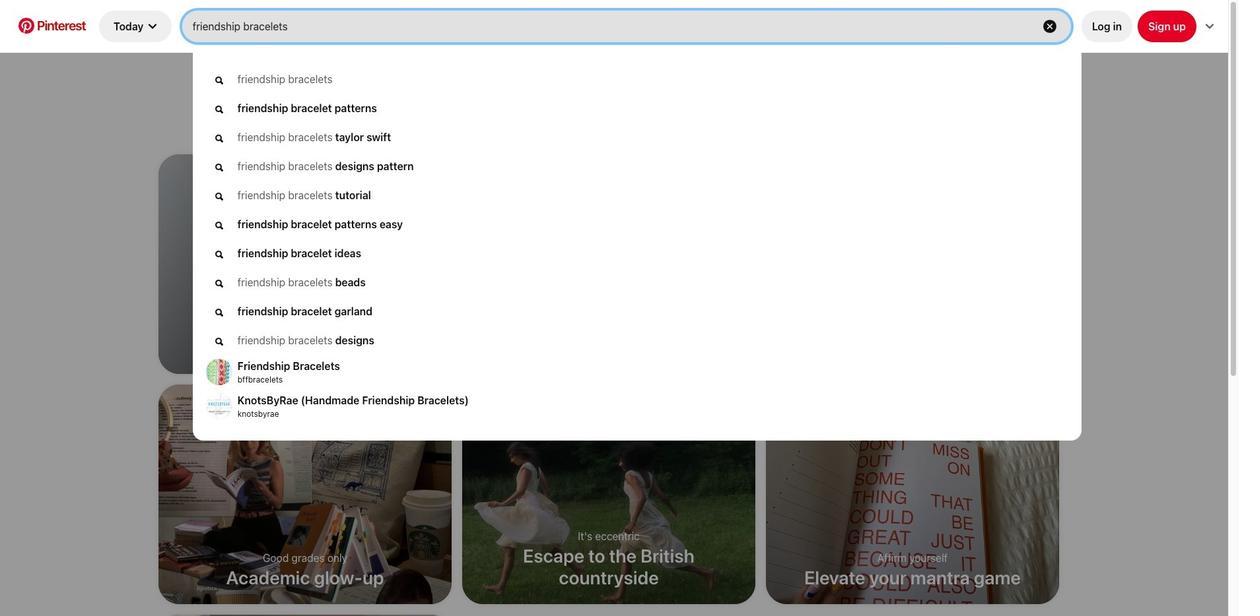 Task type: describe. For each thing, give the bounding box(es) containing it.
Search text field
[[193, 11, 1026, 42]]



Task type: locate. For each thing, give the bounding box(es) containing it.
pinterest image
[[18, 17, 34, 33]]



Task type: vqa. For each thing, say whether or not it's contained in the screenshot.
don't
no



